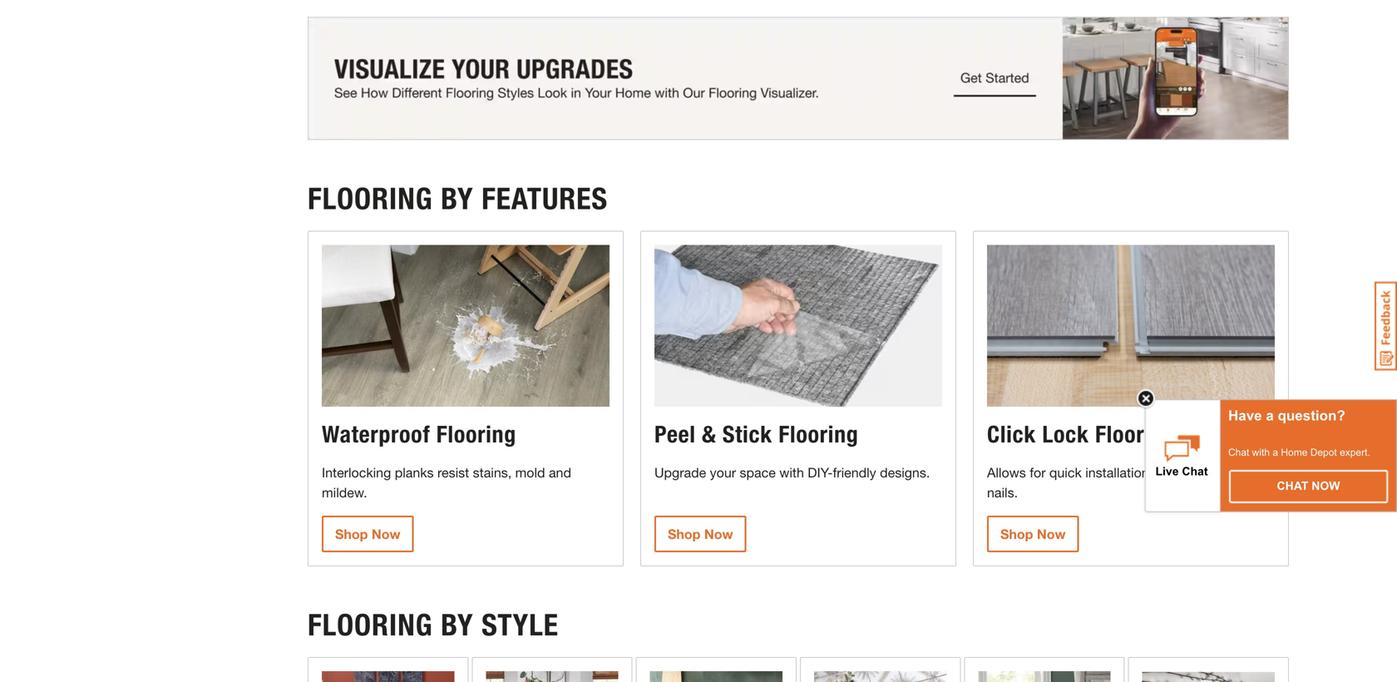 Task type: vqa. For each thing, say whether or not it's contained in the screenshot.
CERTIFICATIONS
no



Task type: describe. For each thing, give the bounding box(es) containing it.
now
[[1312, 480, 1341, 493]]

by for style
[[441, 607, 474, 643]]

image for tactility image
[[979, 672, 1111, 682]]

shop now for click
[[1001, 526, 1066, 542]]

shop now for waterproof
[[335, 526, 401, 542]]

no
[[1182, 465, 1197, 481]]

or
[[1229, 465, 1241, 481]]

for
[[1030, 465, 1046, 481]]

have
[[1229, 408, 1263, 424]]

shop now for peel
[[668, 526, 734, 542]]

upgrade your space with diy-friendly designs.
[[655, 465, 931, 481]]

now for lock
[[1038, 526, 1066, 542]]

question?
[[1279, 408, 1346, 424]]

diy-
[[808, 465, 833, 481]]

image for shop all flooring styles image
[[1143, 672, 1276, 682]]

now for &
[[705, 526, 734, 542]]

style
[[482, 607, 559, 643]]

nails.
[[988, 485, 1019, 501]]

1 vertical spatial a
[[1273, 447, 1279, 458]]

chat now
[[1278, 480, 1341, 493]]

mildew.
[[322, 485, 367, 501]]

image for verdant green image
[[650, 672, 783, 682]]

peel & stick flooring
[[655, 421, 859, 449]]

shop now link for click
[[988, 516, 1080, 553]]

click lock flooring
[[988, 421, 1176, 449]]

0 vertical spatial a
[[1267, 408, 1275, 424]]

image for return to tradition image
[[322, 672, 455, 682]]

chat
[[1229, 447, 1250, 458]]

click
[[988, 421, 1037, 449]]

lock
[[1043, 421, 1090, 449]]

flooring by features
[[308, 180, 608, 217]]

shop for peel
[[668, 526, 701, 542]]

chat with a home depot expert.
[[1229, 447, 1371, 458]]

features
[[482, 180, 608, 217]]



Task type: locate. For each thing, give the bounding box(es) containing it.
allows for quick installation with no glue or nails.
[[988, 465, 1241, 501]]

shop for waterproof
[[335, 526, 368, 542]]

now down for
[[1038, 526, 1066, 542]]

depot
[[1311, 447, 1338, 458]]

shop now link down the upgrade
[[655, 516, 747, 553]]

a right have
[[1267, 408, 1275, 424]]

shop now
[[335, 526, 401, 542], [668, 526, 734, 542], [1001, 526, 1066, 542]]

image for     peel & stick flooring image
[[655, 245, 943, 407]]

now down your
[[705, 526, 734, 542]]

shop for click
[[1001, 526, 1034, 542]]

shop now link down mildew.
[[322, 516, 414, 553]]

1 horizontal spatial now
[[705, 526, 734, 542]]

feedback link image
[[1375, 281, 1398, 371]]

shop now link for peel
[[655, 516, 747, 553]]

and
[[549, 465, 572, 481]]

&
[[702, 421, 717, 449]]

0 horizontal spatial shop now
[[335, 526, 401, 542]]

shop now down nails. at the right bottom of the page
[[1001, 526, 1066, 542]]

interlocking planks resist stains, mold and mildew.
[[322, 465, 572, 501]]

2 shop now from the left
[[668, 526, 734, 542]]

stains,
[[473, 465, 512, 481]]

with inside allows for quick installation with no glue or nails.
[[1153, 465, 1178, 481]]

shop now link
[[322, 516, 414, 553], [655, 516, 747, 553], [988, 516, 1080, 553]]

have a question?
[[1229, 408, 1346, 424]]

flooring by style
[[308, 607, 559, 643]]

quick
[[1050, 465, 1082, 481]]

1 horizontal spatial shop now
[[668, 526, 734, 542]]

3 shop from the left
[[1001, 526, 1034, 542]]

shop now down the upgrade
[[668, 526, 734, 542]]

with left diy-
[[780, 465, 805, 481]]

space
[[740, 465, 776, 481]]

shop now link down nails. at the right bottom of the page
[[988, 516, 1080, 553]]

banner image
[[308, 17, 1290, 140]]

0 horizontal spatial with
[[780, 465, 805, 481]]

by
[[441, 180, 474, 217], [441, 607, 474, 643]]

2 horizontal spatial shop now link
[[988, 516, 1080, 553]]

chat now link
[[1231, 471, 1388, 503]]

by for features
[[441, 180, 474, 217]]

1 shop now from the left
[[335, 526, 401, 542]]

with left no
[[1153, 465, 1178, 481]]

0 vertical spatial by
[[441, 180, 474, 217]]

planks
[[395, 465, 434, 481]]

shop
[[335, 526, 368, 542], [668, 526, 701, 542], [1001, 526, 1034, 542]]

0 horizontal spatial now
[[372, 526, 401, 542]]

with right chat
[[1253, 447, 1271, 458]]

1 shop from the left
[[335, 526, 368, 542]]

0 horizontal spatial shop now link
[[322, 516, 414, 553]]

image for     click lock flooring image
[[988, 245, 1276, 407]]

shop now link for waterproof
[[322, 516, 414, 553]]

1 by from the top
[[441, 180, 474, 217]]

2 horizontal spatial with
[[1253, 447, 1271, 458]]

expert.
[[1341, 447, 1371, 458]]

1 shop now link from the left
[[322, 516, 414, 553]]

waterproof
[[322, 421, 430, 449]]

interlocking
[[322, 465, 391, 481]]

stick
[[723, 421, 773, 449]]

peel
[[655, 421, 696, 449]]

shop down the upgrade
[[668, 526, 701, 542]]

image for waterproof flooring image
[[322, 245, 610, 407]]

3 shop now link from the left
[[988, 516, 1080, 553]]

designs.
[[880, 465, 931, 481]]

2 shop now link from the left
[[655, 516, 747, 553]]

2 shop from the left
[[668, 526, 701, 542]]

now for flooring
[[372, 526, 401, 542]]

chat
[[1278, 480, 1309, 493]]

2 horizontal spatial shop now
[[1001, 526, 1066, 542]]

0 horizontal spatial shop
[[335, 526, 368, 542]]

2 now from the left
[[705, 526, 734, 542]]

shop down mildew.
[[335, 526, 368, 542]]

2 by from the top
[[441, 607, 474, 643]]

shop down nails. at the right bottom of the page
[[1001, 526, 1034, 542]]

home
[[1282, 447, 1308, 458]]

friendly
[[833, 465, 877, 481]]

waterproof flooring
[[322, 421, 517, 449]]

now down planks
[[372, 526, 401, 542]]

glue
[[1200, 465, 1226, 481]]

1 vertical spatial by
[[441, 607, 474, 643]]

your
[[710, 465, 736, 481]]

3 shop now from the left
[[1001, 526, 1066, 542]]

image for pattern play image
[[815, 672, 947, 682]]

3 now from the left
[[1038, 526, 1066, 542]]

with
[[1253, 447, 1271, 458], [780, 465, 805, 481], [1153, 465, 1178, 481]]

1 horizontal spatial with
[[1153, 465, 1178, 481]]

mold
[[516, 465, 545, 481]]

a left home
[[1273, 447, 1279, 458]]

2 horizontal spatial now
[[1038, 526, 1066, 542]]

1 horizontal spatial shop now link
[[655, 516, 747, 553]]

a
[[1267, 408, 1275, 424], [1273, 447, 1279, 458]]

shop now down mildew.
[[335, 526, 401, 542]]

image for natural oasis image
[[486, 672, 619, 682]]

resist
[[438, 465, 469, 481]]

allows
[[988, 465, 1027, 481]]

flooring
[[308, 180, 433, 217], [437, 421, 517, 449], [779, 421, 859, 449], [1096, 421, 1176, 449], [308, 607, 433, 643]]

2 horizontal spatial shop
[[1001, 526, 1034, 542]]

now
[[372, 526, 401, 542], [705, 526, 734, 542], [1038, 526, 1066, 542]]

1 horizontal spatial shop
[[668, 526, 701, 542]]

1 now from the left
[[372, 526, 401, 542]]

upgrade
[[655, 465, 707, 481]]

installation
[[1086, 465, 1150, 481]]



